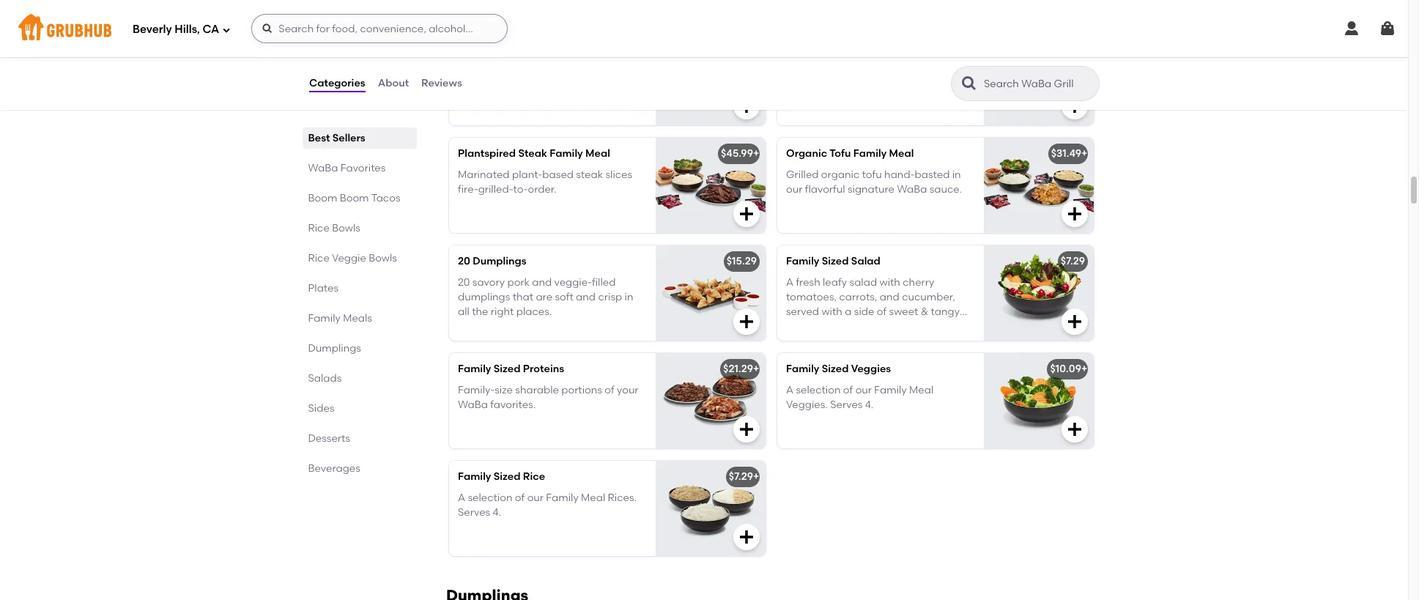 Task type: vqa. For each thing, say whether or not it's contained in the screenshot.
Warm
no



Task type: locate. For each thing, give the bounding box(es) containing it.
popular
[[796, 61, 835, 73]]

in inside grilled organic tofu hand-basted in our flavorful signature waba sauce.
[[953, 168, 961, 181]]

rice for rice bowls
[[309, 222, 330, 235]]

1 horizontal spatial frozen
[[858, 75, 888, 88]]

1 horizontal spatial selection
[[796, 384, 841, 396]]

sauce
[[819, 105, 849, 118]]

plantspired steak family meal
[[458, 148, 610, 160]]

1 vertical spatial all
[[458, 306, 470, 318]]

1 horizontal spatial $7.29
[[1061, 255, 1085, 268]]

steak
[[518, 148, 547, 160]]

marinated
[[458, 168, 510, 181]]

4. for rice
[[493, 506, 501, 519]]

selection up the veggies.
[[796, 384, 841, 396]]

sauce.
[[540, 90, 573, 103], [930, 183, 962, 196]]

waba down served at bottom
[[786, 321, 816, 333]]

svg image for a selection of our family meal veggies. serves 4.
[[1066, 421, 1084, 439]]

marinated
[[893, 105, 945, 118]]

1 chicken from the left
[[458, 75, 497, 88]]

a popular pairing of grilled-all natural, never frozen chicken breast hand-basted with our signature waba sauce and our marinated ribeye steak.
[[786, 61, 964, 133]]

0 horizontal spatial hand-
[[786, 90, 817, 103]]

boom boom tacos
[[309, 192, 401, 204]]

0 vertical spatial grilled-
[[888, 61, 923, 73]]

a inside a popular pairing of grilled-all natural, never frozen chicken breast hand-basted with our signature waba sauce and our marinated ribeye steak.
[[786, 61, 794, 73]]

svg image for $7.29
[[1066, 313, 1084, 331]]

white meat chicken & rib-eye steak family meal image
[[984, 30, 1094, 126]]

and right sauce
[[851, 105, 871, 118]]

a inside a fresh leafy salad with cherry tomatoes, carrots, and cucumber, served with a side of sweet & tangy waba sesame dressing, serves 2.
[[786, 276, 794, 288]]

+ for $7.29
[[753, 471, 760, 483]]

grilled- up marinated
[[888, 61, 923, 73]]

1 20 from the top
[[458, 255, 470, 268]]

our left marinated
[[874, 105, 890, 118]]

bowls inside tab
[[332, 222, 361, 235]]

crisp
[[598, 291, 622, 303]]

our
[[587, 75, 603, 88], [878, 90, 894, 103], [874, 105, 890, 118], [786, 183, 803, 196], [856, 384, 872, 396], [527, 492, 544, 504]]

basted
[[817, 90, 852, 103], [915, 168, 950, 181]]

0 horizontal spatial boom
[[309, 192, 338, 204]]

0 horizontal spatial $7.29
[[729, 471, 753, 483]]

places.
[[516, 306, 552, 318]]

$15.29
[[727, 255, 757, 268]]

family sized salad image
[[984, 246, 1094, 341]]

a
[[845, 306, 852, 318]]

family sized salad
[[786, 255, 881, 268]]

tofu
[[830, 148, 851, 160]]

selection inside a selection of our family meal veggies. serves 4.
[[796, 384, 841, 396]]

chicken
[[519, 40, 560, 52]]

0 vertical spatial dumplings
[[473, 255, 527, 268]]

frozen
[[580, 61, 611, 73], [858, 75, 888, 88]]

$7.29
[[1061, 255, 1085, 268], [729, 471, 753, 483]]

veggies
[[851, 363, 891, 375]]

1 vertical spatial natural,
[[786, 75, 825, 88]]

dumplings down family meals
[[309, 342, 362, 355]]

the
[[472, 306, 488, 318]]

plantspired steak family meal image
[[656, 138, 766, 233]]

1 horizontal spatial natural,
[[786, 75, 825, 88]]

of right pairing on the right top of the page
[[875, 61, 885, 73]]

$45.99
[[721, 148, 753, 160]]

0 vertical spatial serves
[[830, 399, 863, 411]]

sized
[[822, 255, 849, 268], [494, 363, 521, 375], [822, 363, 849, 375], [494, 471, 521, 483]]

and inside a popular pairing of grilled-all natural, never frozen chicken breast hand-basted with our signature waba sauce and our marinated ribeye steak.
[[851, 105, 871, 118]]

a selection of our family meal veggies. serves 4.
[[786, 384, 934, 411]]

frozen down white meat chicken family meal
[[580, 61, 611, 73]]

0 vertical spatial frozen
[[580, 61, 611, 73]]

2.
[[942, 321, 950, 333]]

svg image
[[1379, 20, 1397, 37], [262, 23, 274, 34], [222, 25, 231, 34], [738, 98, 756, 115], [1066, 98, 1084, 115], [1066, 205, 1084, 223], [738, 313, 756, 331], [738, 421, 756, 439], [1066, 421, 1084, 439], [738, 529, 756, 546]]

sized up a selection of our family meal rices. serves 4.
[[494, 471, 521, 483]]

tomatoes,
[[786, 291, 837, 303]]

natural, down popular
[[786, 75, 825, 88]]

with inside grilled all-natural, never frozen chicken caramelized with our signature waba sauce.
[[563, 75, 584, 88]]

family sized rice image
[[656, 461, 766, 557]]

1 boom from the left
[[309, 192, 338, 204]]

1 horizontal spatial chicken
[[890, 75, 929, 88]]

our right caramelized
[[587, 75, 603, 88]]

rice inside 'tab'
[[309, 252, 330, 265]]

chicken inside grilled all-natural, never frozen chicken caramelized with our signature waba sauce.
[[458, 75, 497, 88]]

plant-
[[512, 168, 543, 181]]

0 horizontal spatial sauce.
[[540, 90, 573, 103]]

dressing,
[[861, 321, 906, 333]]

chicken down all-
[[458, 75, 497, 88]]

$7.29 for $7.29
[[1061, 255, 1085, 268]]

0 vertical spatial grilled
[[458, 61, 491, 73]]

natural, inside a popular pairing of grilled-all natural, never frozen chicken breast hand-basted with our signature waba sauce and our marinated ribeye steak.
[[786, 75, 825, 88]]

0 horizontal spatial natural,
[[509, 61, 548, 73]]

1 vertical spatial grilled
[[786, 168, 819, 181]]

frozen inside a popular pairing of grilled-all natural, never frozen chicken breast hand-basted with our signature waba sauce and our marinated ribeye steak.
[[858, 75, 888, 88]]

bowls up veggie
[[332, 222, 361, 235]]

svg image for family-size sharable portions of your waba favorites.
[[738, 421, 756, 439]]

sized for veggies
[[822, 363, 849, 375]]

all left the the
[[458, 306, 470, 318]]

1 horizontal spatial grilled
[[786, 168, 819, 181]]

1 vertical spatial selection
[[468, 492, 513, 504]]

2 chicken from the left
[[890, 75, 929, 88]]

2 vertical spatial svg image
[[1066, 313, 1084, 331]]

sized up leafy
[[822, 255, 849, 268]]

family inside "tab"
[[309, 312, 341, 325]]

fire-
[[458, 183, 478, 196]]

are
[[536, 291, 553, 303]]

0 horizontal spatial grilled-
[[478, 183, 513, 196]]

0 vertical spatial selection
[[796, 384, 841, 396]]

dumplings
[[473, 255, 527, 268], [309, 342, 362, 355]]

1 horizontal spatial serves
[[830, 399, 863, 411]]

Search WaBa Grill search field
[[983, 77, 1095, 91]]

1 vertical spatial basted
[[915, 168, 950, 181]]

all
[[923, 61, 935, 73], [458, 306, 470, 318]]

of down the family sized rice
[[515, 492, 525, 504]]

hand- up ribeye on the right top of the page
[[786, 90, 817, 103]]

a left fresh at the top right
[[786, 276, 794, 288]]

waba down organic tofu family meal
[[897, 183, 927, 196]]

organic tofu family meal image
[[984, 138, 1094, 233]]

hand- inside a popular pairing of grilled-all natural, never frozen chicken breast hand-basted with our signature waba sauce and our marinated ribeye steak.
[[786, 90, 817, 103]]

svg image inside main navigation navigation
[[1343, 20, 1361, 37]]

$7.29 +
[[729, 471, 760, 483]]

4. down veggies on the right of the page
[[865, 399, 874, 411]]

rice up a selection of our family meal rices. serves 4.
[[523, 471, 545, 483]]

and inside a fresh leafy salad with cherry tomatoes, carrots, and cucumber, served with a side of sweet & tangy waba sesame dressing, serves 2.
[[880, 291, 900, 303]]

0 vertical spatial all
[[923, 61, 935, 73]]

chicken inside a popular pairing of grilled-all natural, never frozen chicken breast hand-basted with our signature waba sauce and our marinated ribeye steak.
[[890, 75, 929, 88]]

+ for $45.99
[[753, 148, 760, 160]]

natural,
[[509, 61, 548, 73], [786, 75, 825, 88]]

meals
[[344, 312, 373, 325]]

0 horizontal spatial 4.
[[493, 506, 501, 519]]

1 horizontal spatial grilled-
[[888, 61, 923, 73]]

a selection of our family meal rices. serves 4.
[[458, 492, 637, 519]]

boom up rice bowls
[[309, 192, 338, 204]]

Search for food, convenience, alcohol... search field
[[252, 14, 508, 43]]

+
[[753, 148, 760, 160], [1082, 148, 1088, 160], [753, 363, 760, 375], [1082, 363, 1088, 375], [753, 471, 760, 483]]

hand- right tofu
[[885, 168, 915, 181]]

1 vertical spatial dumplings
[[309, 342, 362, 355]]

0 vertical spatial never
[[550, 61, 578, 73]]

our left flavorful at top right
[[786, 183, 803, 196]]

1 vertical spatial rice
[[309, 252, 330, 265]]

signature down tofu
[[848, 183, 895, 196]]

a down the family sized rice
[[458, 492, 465, 504]]

and up sweet
[[880, 291, 900, 303]]

0 vertical spatial hand-
[[786, 90, 817, 103]]

signature up marinated
[[896, 90, 943, 103]]

with down pairing on the right top of the page
[[854, 90, 875, 103]]

waba favorites tab
[[309, 161, 411, 176]]

favorites.
[[491, 399, 536, 411]]

20 left savory at the left
[[458, 276, 470, 288]]

svg image for grilled all-natural, never frozen chicken caramelized with our signature waba sauce.
[[738, 98, 756, 115]]

a for a selection of our family meal rices. serves 4.
[[458, 492, 465, 504]]

served
[[786, 306, 819, 318]]

1 horizontal spatial all
[[923, 61, 935, 73]]

family sized veggies
[[786, 363, 891, 375]]

2 20 from the top
[[458, 276, 470, 288]]

serves down the family sized rice
[[458, 506, 490, 519]]

waba inside a popular pairing of grilled-all natural, never frozen chicken breast hand-basted with our signature waba sauce and our marinated ribeye steak.
[[786, 105, 816, 118]]

1 horizontal spatial in
[[953, 168, 961, 181]]

sized for rice
[[494, 471, 521, 483]]

family
[[562, 40, 596, 52], [550, 148, 583, 160], [854, 148, 887, 160], [786, 255, 820, 268], [309, 312, 341, 325], [458, 363, 491, 375], [786, 363, 820, 375], [875, 384, 907, 396], [458, 471, 491, 483], [546, 492, 579, 504]]

2 horizontal spatial svg image
[[1343, 20, 1361, 37]]

0 vertical spatial svg image
[[1343, 20, 1361, 37]]

natural, up caramelized
[[509, 61, 548, 73]]

0 horizontal spatial serves
[[458, 506, 490, 519]]

basted right tofu
[[915, 168, 950, 181]]

signature inside grilled all-natural, never frozen chicken caramelized with our signature waba sauce.
[[458, 90, 505, 103]]

a for a fresh leafy salad with cherry tomatoes, carrots, and cucumber, served with a side of sweet & tangy waba sesame dressing, serves 2.
[[786, 276, 794, 288]]

a up the veggies.
[[786, 384, 794, 396]]

meal down serves at the right bottom of the page
[[910, 384, 934, 396]]

1 vertical spatial sauce.
[[930, 183, 962, 196]]

1 vertical spatial svg image
[[738, 205, 756, 223]]

sized left veggies on the right of the page
[[822, 363, 849, 375]]

1 vertical spatial hand-
[[885, 168, 915, 181]]

0 horizontal spatial frozen
[[580, 61, 611, 73]]

frozen down pairing on the right top of the page
[[858, 75, 888, 88]]

filled
[[592, 276, 616, 288]]

waba down caramelized
[[507, 90, 538, 103]]

serves for a selection of our family meal rices. serves 4.
[[458, 506, 490, 519]]

about
[[378, 77, 409, 89]]

slices
[[606, 168, 633, 181]]

1 vertical spatial grilled-
[[478, 183, 513, 196]]

20 up dumplings
[[458, 255, 470, 268]]

0 vertical spatial basted
[[817, 90, 852, 103]]

chicken up marinated
[[890, 75, 929, 88]]

veggies.
[[786, 399, 828, 411]]

0 vertical spatial 20
[[458, 255, 470, 268]]

0 vertical spatial $7.29
[[1061, 255, 1085, 268]]

serves
[[908, 321, 939, 333]]

1 horizontal spatial basted
[[915, 168, 950, 181]]

svg image for grilled organic tofu hand-basted in our flavorful signature waba sauce.
[[1066, 205, 1084, 223]]

sized up size
[[494, 363, 521, 375]]

a for a selection of our family meal veggies. serves 4.
[[786, 384, 794, 396]]

signature down all-
[[458, 90, 505, 103]]

of up dressing,
[[877, 306, 887, 318]]

basted inside grilled organic tofu hand-basted in our flavorful signature waba sauce.
[[915, 168, 950, 181]]

grilled- down marinated
[[478, 183, 513, 196]]

1 vertical spatial $7.29
[[729, 471, 753, 483]]

and up are
[[532, 276, 552, 288]]

0 vertical spatial in
[[953, 168, 961, 181]]

$21.29
[[723, 363, 753, 375]]

0 vertical spatial 4.
[[865, 399, 874, 411]]

of down family sized veggies
[[843, 384, 853, 396]]

never inside a popular pairing of grilled-all natural, never frozen chicken breast hand-basted with our signature waba sauce and our marinated ribeye steak.
[[827, 75, 855, 88]]

20 for 20 dumplings
[[458, 255, 470, 268]]

hand-
[[786, 90, 817, 103], [885, 168, 915, 181]]

0 horizontal spatial never
[[550, 61, 578, 73]]

0 horizontal spatial basted
[[817, 90, 852, 103]]

never
[[550, 61, 578, 73], [827, 75, 855, 88]]

4. inside a selection of our family meal rices. serves 4.
[[493, 506, 501, 519]]

all up breast
[[923, 61, 935, 73]]

dumplings up savory at the left
[[473, 255, 527, 268]]

based
[[543, 168, 574, 181]]

20 dumplings
[[458, 255, 527, 268]]

beverages
[[309, 462, 361, 475]]

0 horizontal spatial selection
[[468, 492, 513, 504]]

grilled down the organic
[[786, 168, 819, 181]]

1 horizontal spatial svg image
[[1066, 313, 1084, 331]]

svg image
[[1343, 20, 1361, 37], [738, 205, 756, 223], [1066, 313, 1084, 331]]

salad
[[850, 276, 877, 288]]

1 vertical spatial in
[[625, 291, 634, 303]]

20
[[458, 255, 470, 268], [458, 276, 470, 288]]

our down veggies on the right of the page
[[856, 384, 872, 396]]

1 horizontal spatial dumplings
[[473, 255, 527, 268]]

rice for rice veggie bowls
[[309, 252, 330, 265]]

fresh
[[796, 276, 821, 288]]

0 horizontal spatial svg image
[[738, 205, 756, 223]]

sized for proteins
[[494, 363, 521, 375]]

selection
[[796, 384, 841, 396], [468, 492, 513, 504]]

favorites
[[341, 162, 386, 174]]

0 horizontal spatial chicken
[[458, 75, 497, 88]]

1 vertical spatial 20
[[458, 276, 470, 288]]

1 horizontal spatial bowls
[[369, 252, 398, 265]]

signature
[[458, 90, 505, 103], [896, 90, 943, 103], [848, 183, 895, 196]]

0 horizontal spatial bowls
[[332, 222, 361, 235]]

grilled-
[[888, 61, 923, 73], [478, 183, 513, 196]]

20 inside 20 savory pork and veggie-filled dumplings that are soft and crisp in all the right places.
[[458, 276, 470, 288]]

portions
[[562, 384, 602, 396]]

with right caramelized
[[563, 75, 584, 88]]

meal left rices.
[[581, 492, 606, 504]]

waba inside tab
[[309, 162, 339, 174]]

1 vertical spatial never
[[827, 75, 855, 88]]

rice up rice veggie bowls
[[309, 222, 330, 235]]

2 horizontal spatial signature
[[896, 90, 943, 103]]

basted up sauce
[[817, 90, 852, 103]]

1 horizontal spatial never
[[827, 75, 855, 88]]

0 horizontal spatial all
[[458, 306, 470, 318]]

grilled down 'white'
[[458, 61, 491, 73]]

pairing
[[838, 61, 873, 73]]

our inside grilled all-natural, never frozen chicken caramelized with our signature waba sauce.
[[587, 75, 603, 88]]

4. inside a selection of our family meal veggies. serves 4.
[[865, 399, 874, 411]]

grilled inside grilled organic tofu hand-basted in our flavorful signature waba sauce.
[[786, 168, 819, 181]]

boom up rice bowls tab
[[340, 192, 369, 204]]

rice
[[309, 222, 330, 235], [309, 252, 330, 265], [523, 471, 545, 483]]

1 vertical spatial serves
[[458, 506, 490, 519]]

$31.49
[[1052, 148, 1082, 160]]

tacos
[[372, 192, 401, 204]]

white meat chicken family meal image
[[656, 30, 766, 126]]

serves inside a selection of our family meal rices. serves 4.
[[458, 506, 490, 519]]

main navigation navigation
[[0, 0, 1409, 57]]

0 horizontal spatial signature
[[458, 90, 505, 103]]

rices.
[[608, 492, 637, 504]]

1 vertical spatial bowls
[[369, 252, 398, 265]]

0 vertical spatial sauce.
[[540, 90, 573, 103]]

0 horizontal spatial dumplings
[[309, 342, 362, 355]]

1 horizontal spatial signature
[[848, 183, 895, 196]]

1 vertical spatial frozen
[[858, 75, 888, 88]]

0 vertical spatial natural,
[[509, 61, 548, 73]]

rice left veggie
[[309, 252, 330, 265]]

our down the family sized rice
[[527, 492, 544, 504]]

waba down best
[[309, 162, 339, 174]]

never down white meat chicken family meal
[[550, 61, 578, 73]]

waba up ribeye on the right top of the page
[[786, 105, 816, 118]]

of left your
[[605, 384, 615, 396]]

0 vertical spatial rice
[[309, 222, 330, 235]]

sides tab
[[309, 401, 411, 416]]

meal
[[598, 40, 623, 52], [586, 148, 610, 160], [889, 148, 914, 160], [910, 384, 934, 396], [581, 492, 606, 504]]

1 horizontal spatial hand-
[[885, 168, 915, 181]]

veggie
[[332, 252, 367, 265]]

0 horizontal spatial grilled
[[458, 61, 491, 73]]

selection inside a selection of our family meal rices. serves 4.
[[468, 492, 513, 504]]

a left popular
[[786, 61, 794, 73]]

a inside a selection of our family meal rices. serves 4.
[[458, 492, 465, 504]]

selection down the family sized rice
[[468, 492, 513, 504]]

svg image for a selection of our family meal rices. serves 4.
[[738, 529, 756, 546]]

marinated plant-based steak slices fire-grilled-to-order.
[[458, 168, 633, 196]]

4. down the family sized rice
[[493, 506, 501, 519]]

a
[[786, 61, 794, 73], [786, 276, 794, 288], [786, 384, 794, 396], [458, 492, 465, 504]]

cucumber,
[[902, 291, 955, 303]]

serves down family sized veggies
[[830, 399, 863, 411]]

1 horizontal spatial boom
[[340, 192, 369, 204]]

your
[[617, 384, 639, 396]]

basted inside a popular pairing of grilled-all natural, never frozen chicken breast hand-basted with our signature waba sauce and our marinated ribeye steak.
[[817, 90, 852, 103]]

rice inside tab
[[309, 222, 330, 235]]

of
[[875, 61, 885, 73], [877, 306, 887, 318], [605, 384, 615, 396], [843, 384, 853, 396], [515, 492, 525, 504]]

soft
[[555, 291, 574, 303]]

0 horizontal spatial in
[[625, 291, 634, 303]]

of inside a popular pairing of grilled-all natural, never frozen chicken breast hand-basted with our signature waba sauce and our marinated ribeye steak.
[[875, 61, 885, 73]]

1 vertical spatial 4.
[[493, 506, 501, 519]]

1 horizontal spatial sauce.
[[930, 183, 962, 196]]

bowls right veggie
[[369, 252, 398, 265]]

0 vertical spatial bowls
[[332, 222, 361, 235]]

dumplings inside "tab"
[[309, 342, 362, 355]]

1 horizontal spatial 4.
[[865, 399, 874, 411]]

serves inside a selection of our family meal veggies. serves 4.
[[830, 399, 863, 411]]

never down pairing on the right top of the page
[[827, 75, 855, 88]]

waba down the "family-"
[[458, 399, 488, 411]]

grilled inside grilled all-natural, never frozen chicken caramelized with our signature waba sauce.
[[458, 61, 491, 73]]

bowls
[[332, 222, 361, 235], [369, 252, 398, 265]]

a inside a selection of our family meal veggies. serves 4.
[[786, 384, 794, 396]]

signature inside a popular pairing of grilled-all natural, never frozen chicken breast hand-basted with our signature waba sauce and our marinated ribeye steak.
[[896, 90, 943, 103]]

frozen inside grilled all-natural, never frozen chicken caramelized with our signature waba sauce.
[[580, 61, 611, 73]]

rice veggie bowls
[[309, 252, 398, 265]]



Task type: describe. For each thing, give the bounding box(es) containing it.
dumplings tab
[[309, 341, 411, 356]]

svg image for a popular pairing of grilled-all natural, never frozen chicken breast hand-basted with our signature waba sauce and our marinated ribeye steak.
[[1066, 98, 1084, 115]]

20 dumplings image
[[656, 246, 766, 341]]

steak
[[576, 168, 603, 181]]

serves for a selection of our family meal veggies. serves 4.
[[830, 399, 863, 411]]

of inside a selection of our family meal rices. serves 4.
[[515, 492, 525, 504]]

breast
[[932, 75, 964, 88]]

hills,
[[175, 22, 200, 36]]

signature inside grilled organic tofu hand-basted in our flavorful signature waba sauce.
[[848, 183, 895, 196]]

ribeye
[[786, 120, 817, 133]]

organic tofu family meal
[[786, 148, 914, 160]]

cherry
[[903, 276, 935, 288]]

carrots,
[[839, 291, 878, 303]]

rice bowls
[[309, 222, 361, 235]]

beverly hills, ca
[[133, 22, 219, 36]]

meal up grilled organic tofu hand-basted in our flavorful signature waba sauce.
[[889, 148, 914, 160]]

tangy
[[931, 306, 960, 318]]

desserts
[[309, 432, 351, 445]]

waba favorites
[[309, 162, 386, 174]]

in inside 20 savory pork and veggie-filled dumplings that are soft and crisp in all the right places.
[[625, 291, 634, 303]]

natural, inside grilled all-natural, never frozen chicken caramelized with our signature waba sauce.
[[509, 61, 548, 73]]

pork
[[507, 276, 530, 288]]

desserts tab
[[309, 431, 411, 446]]

with inside a popular pairing of grilled-all natural, never frozen chicken breast hand-basted with our signature waba sauce and our marinated ribeye steak.
[[854, 90, 875, 103]]

plates tab
[[309, 281, 411, 296]]

tofu
[[862, 168, 882, 181]]

sellers
[[333, 132, 366, 144]]

white
[[458, 40, 488, 52]]

$31.49 +
[[1052, 148, 1088, 160]]

meat
[[490, 40, 516, 52]]

plantspired
[[458, 148, 516, 160]]

never inside grilled all-natural, never frozen chicken caramelized with our signature waba sauce.
[[550, 61, 578, 73]]

a fresh leafy salad with cherry tomatoes, carrots, and cucumber, served with a side of sweet & tangy waba sesame dressing, serves 2.
[[786, 276, 960, 333]]

meal right chicken
[[598, 40, 623, 52]]

best sellers
[[309, 132, 366, 144]]

best
[[309, 132, 330, 144]]

plates
[[309, 282, 339, 295]]

20 savory pork and veggie-filled dumplings that are soft and crisp in all the right places.
[[458, 276, 634, 318]]

hand- inside grilled organic tofu hand-basted in our flavorful signature waba sauce.
[[885, 168, 915, 181]]

rice bowls tab
[[309, 221, 411, 236]]

&
[[921, 306, 929, 318]]

sauce. inside grilled organic tofu hand-basted in our flavorful signature waba sauce.
[[930, 183, 962, 196]]

grilled organic tofu hand-basted in our flavorful signature waba sauce.
[[786, 168, 962, 196]]

selection for a selection of our family meal rices. serves 4.
[[468, 492, 513, 504]]

selection for a selection of our family meal veggies. serves 4.
[[796, 384, 841, 396]]

savory
[[473, 276, 505, 288]]

sauce. inside grilled all-natural, never frozen chicken caramelized with our signature waba sauce.
[[540, 90, 573, 103]]

organic
[[821, 168, 860, 181]]

sized for salad
[[822, 255, 849, 268]]

grilled- inside the marinated plant-based steak slices fire-grilled-to-order.
[[478, 183, 513, 196]]

to-
[[513, 183, 528, 196]]

of inside a fresh leafy salad with cherry tomatoes, carrots, and cucumber, served with a side of sweet & tangy waba sesame dressing, serves 2.
[[877, 306, 887, 318]]

waba inside family-size sharable portions of your waba favorites.
[[458, 399, 488, 411]]

flavorful
[[805, 183, 845, 196]]

leafy
[[823, 276, 847, 288]]

+ for $31.49
[[1082, 148, 1088, 160]]

meal inside a selection of our family meal rices. serves 4.
[[581, 492, 606, 504]]

svg image for 20 savory pork and veggie-filled dumplings that are soft and crisp in all the right places.
[[738, 313, 756, 331]]

family inside a selection of our family meal veggies. serves 4.
[[875, 384, 907, 396]]

of inside a selection of our family meal veggies. serves 4.
[[843, 384, 853, 396]]

organic
[[786, 148, 828, 160]]

family sized rice
[[458, 471, 545, 483]]

reviews button
[[421, 57, 463, 110]]

that
[[513, 291, 534, 303]]

proteins
[[523, 363, 564, 375]]

sesame
[[819, 321, 859, 333]]

meal inside a selection of our family meal veggies. serves 4.
[[910, 384, 934, 396]]

salads
[[309, 372, 342, 385]]

our inside a selection of our family meal veggies. serves 4.
[[856, 384, 872, 396]]

veggie-
[[554, 276, 592, 288]]

family sized proteins image
[[656, 354, 766, 449]]

categories button
[[309, 57, 366, 110]]

$21.29 +
[[723, 363, 760, 375]]

20 for 20 savory pork and veggie-filled dumplings that are soft and crisp in all the right places.
[[458, 276, 470, 288]]

grilled for grilled organic tofu hand-basted in our flavorful signature waba sauce.
[[786, 168, 819, 181]]

+ for $21.29
[[753, 363, 760, 375]]

family sized veggies image
[[984, 354, 1094, 449]]

our up marinated
[[878, 90, 894, 103]]

grilled all-natural, never frozen chicken caramelized with our signature waba sauce.
[[458, 61, 611, 103]]

waba inside grilled all-natural, never frozen chicken caramelized with our signature waba sauce.
[[507, 90, 538, 103]]

all inside a popular pairing of grilled-all natural, never frozen chicken breast hand-basted with our signature waba sauce and our marinated ribeye steak.
[[923, 61, 935, 73]]

and down veggie-
[[576, 291, 596, 303]]

meal up steak
[[586, 148, 610, 160]]

side
[[854, 306, 875, 318]]

a for a popular pairing of grilled-all natural, never frozen chicken breast hand-basted with our signature waba sauce and our marinated ribeye steak.
[[786, 61, 794, 73]]

salad
[[852, 255, 881, 268]]

2 boom from the left
[[340, 192, 369, 204]]

grilled- inside a popular pairing of grilled-all natural, never frozen chicken breast hand-basted with our signature waba sauce and our marinated ribeye steak.
[[888, 61, 923, 73]]

sharable
[[515, 384, 559, 396]]

best sellers tab
[[309, 130, 411, 146]]

right
[[491, 306, 514, 318]]

bowls inside 'tab'
[[369, 252, 398, 265]]

family-size sharable portions of your waba favorites.
[[458, 384, 639, 411]]

sides
[[309, 402, 335, 415]]

2 vertical spatial rice
[[523, 471, 545, 483]]

beverages tab
[[309, 461, 411, 476]]

search icon image
[[961, 75, 978, 92]]

salads tab
[[309, 371, 411, 386]]

boom boom tacos tab
[[309, 191, 411, 206]]

family inside a selection of our family meal rices. serves 4.
[[546, 492, 579, 504]]

svg image for $45.99
[[738, 205, 756, 223]]

with right salad
[[880, 276, 901, 288]]

dumplings
[[458, 291, 510, 303]]

of inside family-size sharable portions of your waba favorites.
[[605, 384, 615, 396]]

$7.29 for $7.29 +
[[729, 471, 753, 483]]

beverly
[[133, 22, 172, 36]]

$10.09
[[1051, 363, 1082, 375]]

caramelized
[[499, 75, 561, 88]]

rice veggie bowls tab
[[309, 251, 411, 266]]

ca
[[203, 22, 219, 36]]

waba inside a fresh leafy salad with cherry tomatoes, carrots, and cucumber, served with a side of sweet & tangy waba sesame dressing, serves 2.
[[786, 321, 816, 333]]

with up sesame
[[822, 306, 843, 318]]

about button
[[377, 57, 410, 110]]

all inside 20 savory pork and veggie-filled dumplings that are soft and crisp in all the right places.
[[458, 306, 470, 318]]

steak.
[[819, 120, 849, 133]]

$10.09 +
[[1051, 363, 1088, 375]]

$45.99 +
[[721, 148, 760, 160]]

waba inside grilled organic tofu hand-basted in our flavorful signature waba sauce.
[[897, 183, 927, 196]]

family meals tab
[[309, 311, 411, 326]]

grilled for grilled all-natural, never frozen chicken caramelized with our signature waba sauce.
[[458, 61, 491, 73]]

4. for veggies
[[865, 399, 874, 411]]

+ for $10.09
[[1082, 363, 1088, 375]]

white meat chicken family meal
[[458, 40, 623, 52]]

family-
[[458, 384, 495, 396]]

our inside grilled organic tofu hand-basted in our flavorful signature waba sauce.
[[786, 183, 803, 196]]

all-
[[493, 61, 509, 73]]

size
[[495, 384, 513, 396]]

our inside a selection of our family meal rices. serves 4.
[[527, 492, 544, 504]]



